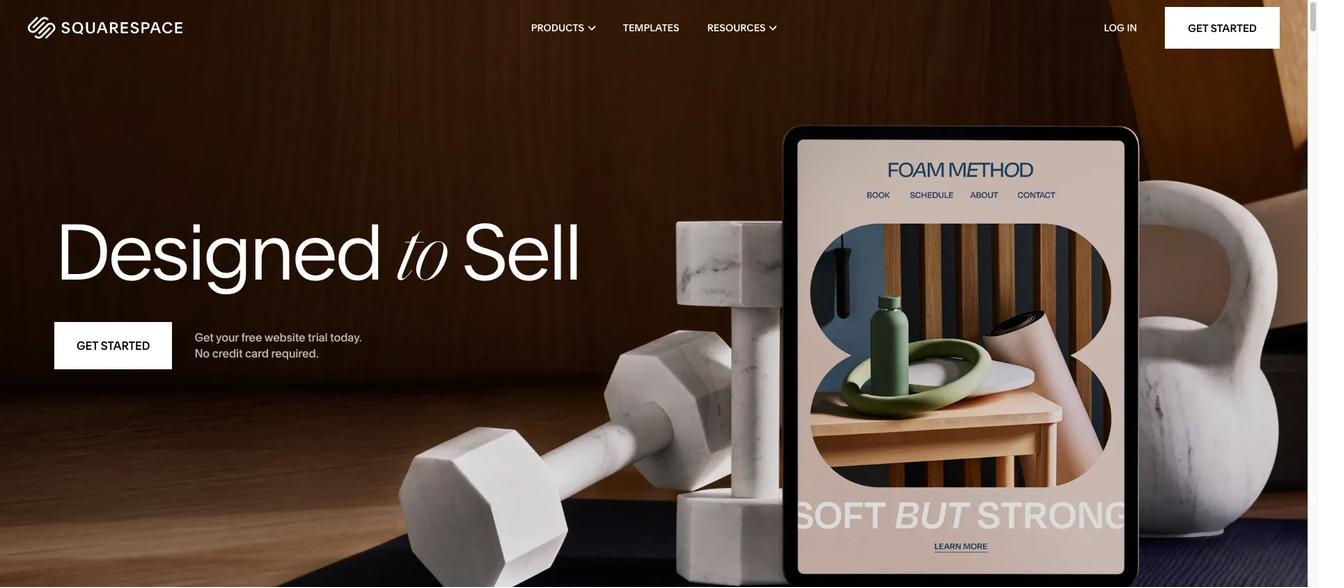 Task type: describe. For each thing, give the bounding box(es) containing it.
today.
[[330, 331, 362, 345]]

credit
[[212, 347, 243, 361]]

templates
[[623, 22, 680, 34]]

get for the left get started link
[[77, 339, 98, 353]]

templates link
[[623, 0, 680, 56]]

squarespace logo link
[[28, 17, 278, 39]]

started for the left get started link
[[101, 339, 150, 353]]

squarespace logo image
[[28, 17, 183, 39]]

resources button
[[708, 0, 777, 56]]

get started for the left get started link
[[77, 339, 150, 353]]

products
[[531, 22, 585, 34]]

get your free website trial today. no credit card required.
[[195, 331, 362, 361]]



Task type: locate. For each thing, give the bounding box(es) containing it.
sell
[[462, 205, 580, 300]]

get started link
[[1166, 7, 1280, 49], [54, 322, 172, 370]]

card
[[245, 347, 269, 361]]

started for rightmost get started link
[[1211, 21, 1257, 34]]

products button
[[531, 0, 595, 56]]

0 vertical spatial started
[[1211, 21, 1257, 34]]

your
[[216, 331, 239, 345]]

designed
[[54, 205, 382, 300]]

1 horizontal spatial started
[[1211, 21, 1257, 34]]

1 horizontal spatial get
[[195, 331, 214, 345]]

1 vertical spatial get started link
[[54, 322, 172, 370]]

get
[[1189, 21, 1209, 34], [195, 331, 214, 345], [77, 339, 98, 353]]

2 horizontal spatial get
[[1189, 21, 1209, 34]]

get started for rightmost get started link
[[1189, 21, 1257, 34]]

1 horizontal spatial get started link
[[1166, 7, 1280, 49]]

1 horizontal spatial get started
[[1189, 21, 1257, 34]]

0 vertical spatial get started link
[[1166, 7, 1280, 49]]

log             in link
[[1105, 22, 1138, 34]]

0 horizontal spatial started
[[101, 339, 150, 353]]

designed to sell
[[54, 205, 580, 300]]

no
[[195, 347, 210, 361]]

get inside get your free website trial today. no credit card required.
[[195, 331, 214, 345]]

1 vertical spatial get started
[[77, 339, 150, 353]]

0 horizontal spatial get started
[[77, 339, 150, 353]]

log
[[1105, 22, 1125, 34]]

in
[[1127, 22, 1138, 34]]

free
[[241, 331, 262, 345]]

log             in
[[1105, 22, 1138, 34]]

0 vertical spatial get started
[[1189, 21, 1257, 34]]

trial
[[308, 331, 328, 345]]

get for rightmost get started link
[[1189, 21, 1209, 34]]

0 horizontal spatial get
[[77, 339, 98, 353]]

website
[[264, 331, 305, 345]]

required.
[[271, 347, 319, 361]]

1 vertical spatial started
[[101, 339, 150, 353]]

started
[[1211, 21, 1257, 34], [101, 339, 150, 353]]

0 horizontal spatial get started link
[[54, 322, 172, 370]]

resources
[[708, 22, 766, 34]]

get started
[[1189, 21, 1257, 34], [77, 339, 150, 353]]

to
[[397, 222, 446, 300]]



Task type: vqa. For each thing, say whether or not it's contained in the screenshot.
security & reliability
no



